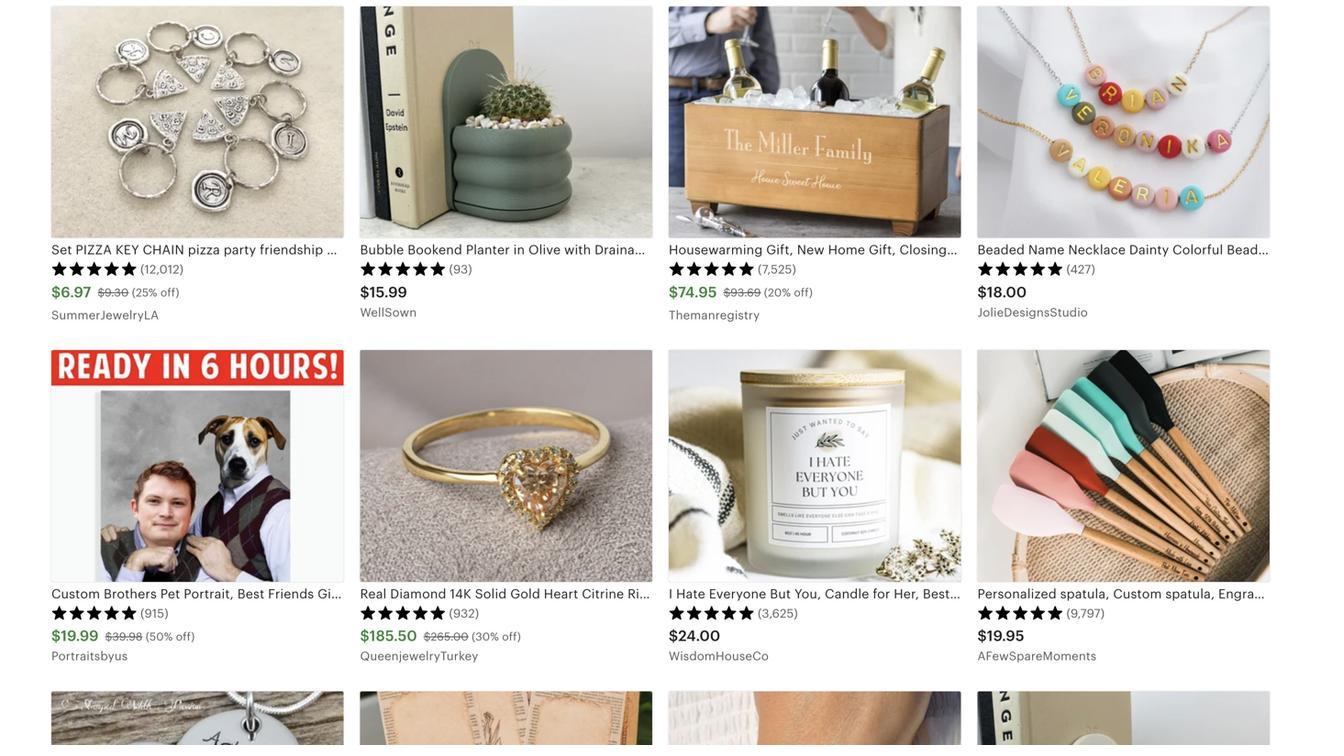 Task type: locate. For each thing, give the bounding box(es) containing it.
19.95
[[987, 629, 1024, 645]]

$ 18.00 joliedesignsstudio
[[978, 284, 1088, 320]]

15.99
[[370, 284, 407, 301]]

5 out of 5 stars image up 19.95
[[978, 606, 1064, 621]]

wisdomhouseco
[[669, 650, 769, 664]]

5 out of 5 stars image up 24.00 on the right of the page
[[669, 606, 755, 621]]

$ inside $ 15.99 wellsown
[[360, 284, 370, 301]]

off) inside $ 185.50 $ 265.00 (30% off) queenjewelryturkey
[[502, 631, 521, 643]]

off) for 185.50
[[502, 631, 521, 643]]

off) inside $ 6.97 $ 9.30 (25% off)
[[160, 287, 179, 299]]

74.95
[[678, 284, 717, 301]]

joliedesignsstudio
[[978, 306, 1088, 320]]

5 out of 5 stars image up 18.00
[[978, 262, 1064, 276]]

i hate everyone but you, candle for her, best friend birthday, best friend gifts,  gifts for her, besties gift, best friends forever image
[[669, 351, 961, 583]]

5 out of 5 stars image up '15.99'
[[360, 262, 446, 276]]

5 out of 5 stars image for 24.00
[[669, 606, 755, 621]]

(427)
[[1067, 263, 1095, 277]]

off) inside $ 19.99 $ 39.98 (50% off) portraitsbyus
[[176, 631, 195, 643]]

5 out of 5 stars image up the 185.50
[[360, 606, 446, 621]]

19.99
[[61, 629, 99, 645]]

5 out of 5 stars image up 6.97 at the left top of the page
[[51, 262, 138, 276]]

(7,525)
[[758, 263, 796, 277]]

5 out of 5 stars image up 19.99 on the left bottom of page
[[51, 606, 138, 621]]

$ inside $ 18.00 joliedesignsstudio
[[978, 284, 987, 301]]

wellsown
[[360, 306, 417, 320]]

off) right (50%
[[176, 631, 195, 643]]

39.98
[[112, 631, 143, 643]]

summerjewelryla
[[51, 309, 159, 322]]

off) inside $ 74.95 $ 93.69 (20% off)
[[794, 287, 813, 299]]

(3,625)
[[758, 607, 798, 621]]

off) down (12,012)
[[160, 287, 179, 299]]

personalized birth flower bookmark with name, laminated personalized bookmark, double-sided image
[[360, 692, 652, 746]]

$ 185.50 $ 265.00 (30% off) queenjewelryturkey
[[360, 629, 521, 664]]

off) for 6.97
[[160, 287, 179, 299]]

(20%
[[764, 287, 791, 299]]

best friends, forever 3 piece puzzle necklace set, three necklace set, best friend jewelry, customize-sister jewelry, heart puzzle necklaces image
[[51, 692, 344, 746]]

real diamond 14k solid gold heart citrine ring,birthstone ring,heart ring,lovers gift,women ring,christmas gift,birthday gift,friends gift image
[[360, 351, 652, 583]]

5 out of 5 stars image for 19.95
[[978, 606, 1064, 621]]

off)
[[160, 287, 179, 299], [794, 287, 813, 299], [176, 631, 195, 643], [502, 631, 521, 643]]

18.00
[[987, 284, 1027, 301]]

$
[[51, 284, 61, 301], [360, 284, 370, 301], [669, 284, 678, 301], [978, 284, 987, 301], [98, 287, 105, 299], [723, 287, 731, 299], [51, 629, 61, 645], [360, 629, 370, 645], [669, 629, 678, 645], [978, 629, 987, 645], [105, 631, 112, 643], [424, 631, 431, 643]]

off) for 74.95
[[794, 287, 813, 299]]

queenjewelryturkey
[[360, 650, 478, 664]]

$ inside $ 6.97 $ 9.30 (25% off)
[[98, 287, 105, 299]]

$ 6.97 $ 9.30 (25% off)
[[51, 284, 179, 301]]

5 out of 5 stars image
[[51, 262, 138, 276], [360, 262, 446, 276], [669, 262, 755, 276], [978, 262, 1064, 276], [51, 606, 138, 621], [360, 606, 446, 621], [669, 606, 755, 621], [978, 606, 1064, 621]]

$ 19.99 $ 39.98 (50% off) portraitsbyus
[[51, 629, 195, 664]]

portraitsbyus
[[51, 650, 128, 664]]

off) right (20%
[[794, 287, 813, 299]]

(93)
[[449, 263, 472, 277]]

double heart bracelet with custom initials | sisters, best friends, couple bracelet | mother daughter gift | friendship | valentine's gift image
[[669, 692, 961, 746]]

set pizza key chain pizza party friendship gift best friend gift gifts friends friendship jewelry friendship key chain personalized jewelry image
[[51, 6, 344, 238]]

(915)
[[140, 607, 169, 621]]

(50%
[[146, 631, 173, 643]]

off) for 19.99
[[176, 631, 195, 643]]

(932)
[[449, 607, 479, 621]]

off) right (30%
[[502, 631, 521, 643]]



Task type: describe. For each thing, give the bounding box(es) containing it.
(9,797)
[[1067, 607, 1105, 621]]

24.00
[[678, 629, 720, 645]]

93.69
[[731, 287, 761, 299]]

6.97
[[61, 284, 91, 301]]

9.30
[[105, 287, 129, 299]]

185.50
[[370, 629, 417, 645]]

(25%
[[132, 287, 157, 299]]

(12,012)
[[140, 263, 184, 277]]

265.00
[[431, 631, 469, 643]]

bubble bookend planter in olive with drainage and tray | boho home décor | 3d printed gift | succulent and cactus pot image
[[360, 6, 652, 238]]

5 out of 5 stars image up 74.95
[[669, 262, 755, 276]]

$ inside $ 24.00 wisdomhouseco
[[669, 629, 678, 645]]

$ inside $ 19.95 afewsparemoments
[[978, 629, 987, 645]]

$ inside $ 74.95 $ 93.69 (20% off)
[[723, 287, 731, 299]]

personalized spatula, custom spatula, engraved spatula, baking gifts, cooking gift, 40th birthday gifts for women, image
[[978, 351, 1270, 583]]

$ 24.00 wisdomhouseco
[[669, 629, 769, 664]]

$ 19.95 afewsparemoments
[[978, 629, 1097, 664]]

$ 74.95 $ 93.69 (20% off)
[[669, 284, 813, 301]]

beaded name necklace dainty colorful bead necklace personalized gift for women friends mother necklace delicate chain image
[[978, 6, 1270, 238]]

$ 15.99 wellsown
[[360, 284, 417, 320]]

custom brothers pet portrait, best friends gift ideas, pet portraits, funny custom pet portraits, custom portrait, gift for pets image
[[51, 351, 344, 583]]

(30%
[[472, 631, 499, 643]]

themanregistry
[[669, 309, 760, 322]]

bubble bookend planter in white with drainage and tray | boho home décor | 3d printed gift | succulent and cactus pot image
[[978, 692, 1270, 746]]

5 out of 5 stars image for 185.50
[[360, 606, 446, 621]]

5 out of 5 stars image for 15.99
[[360, 262, 446, 276]]

5 out of 5 stars image for 19.99
[[51, 606, 138, 621]]

housewarming gift, new home gift, closing gift real estate, realtor gift, personalized wine gifts, housewarming gift for couples & friends image
[[669, 6, 961, 238]]

afewsparemoments
[[978, 650, 1097, 664]]

5 out of 5 stars image for 18.00
[[978, 262, 1064, 276]]



Task type: vqa. For each thing, say whether or not it's contained in the screenshot.
first Mockup from the bottom
no



